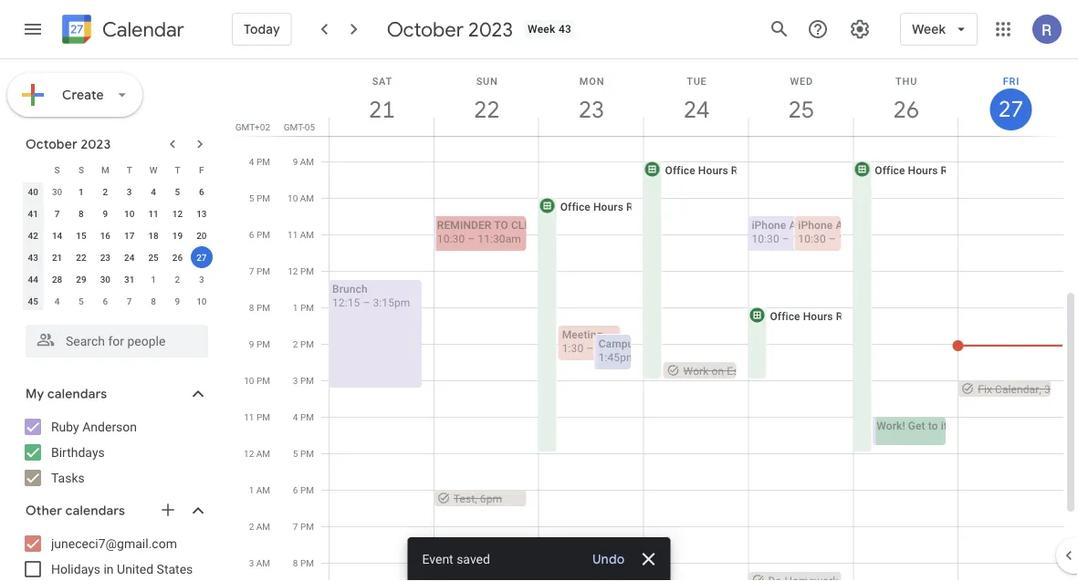 Task type: describe. For each thing, give the bounding box(es) containing it.
6pm
[[480, 492, 502, 505]]

row containing 44
[[21, 268, 214, 290]]

1 for november 1 'element'
[[151, 274, 156, 285]]

2 s from the left
[[78, 164, 84, 175]]

pm up the 10 pm
[[256, 339, 270, 350]]

22 column header
[[433, 59, 539, 136]]

10 am
[[288, 193, 314, 204]]

calendar element
[[58, 11, 184, 51]]

0 horizontal spatial 8 pm
[[249, 302, 270, 313]]

1 s from the left
[[54, 164, 60, 175]]

november 3 element
[[191, 268, 213, 290]]

2 appointment from the left
[[836, 219, 900, 231]]

essay
[[727, 365, 756, 377]]

create button
[[7, 73, 142, 117]]

undo button
[[585, 550, 632, 569]]

30 for 30 element on the top
[[100, 274, 110, 285]]

21 link
[[361, 89, 403, 131]]

clean
[[511, 219, 546, 231]]

25 inside wed 25
[[787, 94, 813, 125]]

1 horizontal spatial calendar
[[995, 383, 1039, 396]]

3 for 3 am
[[249, 558, 254, 569]]

test
[[454, 492, 475, 505]]

tue
[[687, 75, 707, 87]]

my calendars
[[26, 386, 107, 403]]

8 up "9 pm"
[[249, 302, 254, 313]]

pm down the 2 pm
[[300, 375, 314, 386]]

other calendars button
[[4, 497, 226, 526]]

9 pm
[[249, 339, 270, 350]]

7 right "2 am"
[[293, 521, 298, 532]]

on
[[712, 365, 724, 377]]

november 9 element
[[167, 290, 188, 312]]

november 5 element
[[70, 290, 92, 312]]

11 for 11
[[148, 208, 159, 219]]

calendar heading
[[99, 17, 184, 42]]

pm down the 10 pm
[[256, 412, 270, 423]]

today button
[[232, 7, 292, 51]]

1 vertical spatial october
[[26, 136, 78, 152]]

1 iphone appointment 10:30 – 11:30am from the left
[[752, 219, 853, 245]]

week for week
[[912, 21, 946, 37]]

31 element
[[118, 268, 140, 290]]

november 2 element
[[167, 268, 188, 290]]

8 inside 'element'
[[151, 296, 156, 307]]

– inside meeting 1:30 – 2:30pm
[[586, 342, 594, 355]]

f
[[199, 164, 204, 175]]

create
[[62, 87, 104, 103]]

thu
[[896, 75, 918, 87]]

pm up "9 pm"
[[256, 302, 270, 313]]

27 inside the 27 column header
[[997, 95, 1022, 124]]

11:30am inside reminder to clean 10:30 – 11:30am
[[478, 232, 521, 245]]

pm up the 2 pm
[[300, 302, 314, 313]]

15 element
[[70, 225, 92, 246]]

2:30pm
[[596, 342, 634, 355]]

event
[[422, 552, 453, 567]]

settings menu image
[[849, 18, 871, 40]]

05
[[305, 121, 315, 132]]

13
[[196, 208, 207, 219]]

anderson
[[82, 419, 137, 435]]

12 element
[[167, 203, 188, 225]]

4 down gmt+02 at top left
[[249, 156, 254, 167]]

work on essay
[[683, 365, 756, 377]]

work on essay button
[[663, 362, 798, 379]]

3 pm
[[293, 375, 314, 386]]

november 10 element
[[191, 290, 213, 312]]

23 inside mon 23
[[577, 94, 604, 125]]

am for 11 am
[[300, 229, 314, 240]]

2 iphone appointment 10:30 – 11:30am from the left
[[798, 219, 900, 245]]

row containing 40
[[21, 181, 214, 203]]

25 element
[[142, 246, 164, 268]]

work!
[[877, 419, 905, 432]]

wed 25
[[787, 75, 813, 125]]

work
[[683, 365, 709, 377]]

15
[[76, 230, 86, 241]]

holidays
[[51, 562, 100, 577]]

ruby
[[51, 419, 79, 435]]

– inside reminder to clean 10:30 – 11:30am
[[468, 232, 475, 245]]

11 am
[[288, 229, 314, 240]]

meeting 1:30 – 2:30pm
[[562, 328, 634, 355]]

birthdays
[[51, 445, 105, 460]]

1 for 1 am
[[249, 485, 254, 496]]

17
[[124, 230, 135, 241]]

23 inside row
[[100, 252, 110, 263]]

3 for november 3 element
[[199, 274, 204, 285]]

9 up 16 element
[[103, 208, 108, 219]]

11 element
[[142, 203, 164, 225]]

november 6 element
[[94, 290, 116, 312]]

2 down the m
[[103, 186, 108, 197]]

1 horizontal spatial 8 pm
[[293, 558, 314, 569]]

1 am
[[249, 485, 270, 496]]

row containing 43
[[21, 246, 214, 268]]

26 link
[[885, 89, 927, 131]]

18
[[148, 230, 159, 241]]

ruby anderson
[[51, 419, 137, 435]]

mon 23
[[577, 75, 605, 125]]

30 element
[[94, 268, 116, 290]]

42
[[28, 230, 38, 241]]

21 inside column header
[[368, 94, 394, 125]]

3 10:30 from the left
[[798, 232, 826, 245]]

0 horizontal spatial 6 pm
[[249, 229, 270, 240]]

work! get to it! button
[[873, 417, 1071, 445]]

9 for november 9 element
[[175, 296, 180, 307]]

1 vertical spatial 6 pm
[[293, 485, 314, 496]]

gmt-05
[[284, 121, 315, 132]]

am for 12 am
[[256, 448, 270, 459]]

24 element
[[118, 246, 140, 268]]

27 inside "27, today" element
[[196, 252, 207, 263]]

3 for 3 pm
[[293, 375, 298, 386]]

24 column header
[[643, 59, 749, 136]]

3 11:30am from the left
[[839, 232, 882, 245]]

6 left 11 am
[[249, 229, 254, 240]]

brunch 12:15 – 3:15pm
[[332, 283, 410, 309]]

pm right the 12 am in the bottom left of the page
[[300, 448, 314, 459]]

29
[[76, 274, 86, 285]]

– inside brunch 12:15 – 3:15pm
[[363, 296, 370, 309]]

gmt+02
[[235, 121, 270, 132]]

22 link
[[466, 89, 508, 131]]

24 inside row
[[124, 252, 135, 263]]

28 element
[[46, 268, 68, 290]]

41
[[28, 208, 38, 219]]

calendars for my calendars
[[47, 386, 107, 403]]

23 column header
[[538, 59, 644, 136]]

30 for september 30 'element'
[[52, 186, 62, 197]]

pm up '1 pm'
[[300, 266, 314, 277]]

rescheduled
[[686, 337, 761, 350]]

campus
[[599, 337, 640, 350]]

Search for people text field
[[37, 325, 197, 358]]

reminder
[[437, 219, 492, 231]]

40
[[28, 186, 38, 197]]

row containing s
[[21, 159, 214, 181]]

row containing 42
[[21, 225, 214, 246]]

other
[[26, 503, 62, 519]]

2 iphone from the left
[[798, 219, 833, 231]]

7 down september 30 'element'
[[55, 208, 60, 219]]

1 horizontal spatial 5 pm
[[293, 448, 314, 459]]

44
[[28, 274, 38, 285]]

grid containing 21
[[234, 59, 1078, 581]]

0 horizontal spatial 5 pm
[[249, 193, 270, 204]]

1 for 1 pm
[[293, 302, 298, 313]]

12 for 12 pm
[[288, 266, 298, 277]]

m
[[101, 164, 109, 175]]

28
[[52, 274, 62, 285]]

november 8 element
[[142, 290, 164, 312]]

campus meeting rescheduled 1:45pm
[[599, 337, 761, 364]]

0 horizontal spatial 4 pm
[[249, 156, 270, 167]]

3 am
[[249, 558, 270, 569]]

2 am
[[249, 521, 270, 532]]

6 up 13 element
[[199, 186, 204, 197]]

23 element
[[94, 246, 116, 268]]

1:30
[[562, 342, 584, 355]]

fix calendar , 3pm
[[978, 383, 1066, 396]]

19
[[172, 230, 183, 241]]

10 for november 10 element
[[196, 296, 207, 307]]

21 column header
[[329, 59, 434, 136]]

6 down 30 element on the top
[[103, 296, 108, 307]]

7 down 31 element
[[127, 296, 132, 307]]

pm right "3 am"
[[300, 558, 314, 569]]

am for 2 am
[[256, 521, 270, 532]]

21 element
[[46, 246, 68, 268]]

my calendars button
[[4, 380, 226, 409]]

sat 21
[[368, 75, 394, 125]]

add other calendars image
[[159, 501, 177, 519]]

9 for 9 pm
[[249, 339, 254, 350]]

18 element
[[142, 225, 164, 246]]

1 horizontal spatial ,
[[1039, 383, 1041, 396]]

4 down 28 'element'
[[55, 296, 60, 307]]

meeting inside meeting 1:30 – 2:30pm
[[562, 328, 603, 341]]

thu 26
[[892, 75, 918, 125]]

week button
[[900, 7, 978, 51]]



Task type: locate. For each thing, give the bounding box(es) containing it.
1 vertical spatial ,
[[475, 492, 477, 505]]

22 inside 22 element
[[76, 252, 86, 263]]

am for 10 am
[[300, 193, 314, 204]]

5 pm left 10 am
[[249, 193, 270, 204]]

1 horizontal spatial 12
[[244, 448, 254, 459]]

pm left 10 am
[[256, 193, 270, 204]]

11 up the 12 am in the bottom left of the page
[[244, 412, 254, 423]]

grid
[[234, 59, 1078, 581]]

am up "2 am"
[[256, 485, 270, 496]]

4 pm down gmt+02 at top left
[[249, 156, 270, 167]]

2 for 2 pm
[[293, 339, 298, 350]]

9 for 9 am
[[293, 156, 298, 167]]

holidays in united states
[[51, 562, 193, 577]]

week up thu
[[912, 21, 946, 37]]

pm left 11 am
[[256, 229, 270, 240]]

0 horizontal spatial 11
[[148, 208, 159, 219]]

1 vertical spatial 23
[[100, 252, 110, 263]]

1 row from the top
[[21, 159, 214, 181]]

pm down '1 pm'
[[300, 339, 314, 350]]

29 element
[[70, 268, 92, 290]]

0 horizontal spatial 27
[[196, 252, 207, 263]]

united
[[117, 562, 154, 577]]

14
[[52, 230, 62, 241]]

10 element
[[118, 203, 140, 225]]

1 vertical spatial calendar
[[995, 383, 1039, 396]]

s
[[54, 164, 60, 175], [78, 164, 84, 175]]

0 vertical spatial 22
[[473, 94, 499, 125]]

week
[[912, 21, 946, 37], [528, 23, 556, 36]]

row containing 45
[[21, 290, 214, 312]]

reminder to clean 10:30 – 11:30am
[[437, 219, 546, 245]]

remade
[[731, 164, 772, 177], [941, 164, 982, 177], [626, 200, 667, 213], [836, 310, 877, 323]]

2 horizontal spatial 11:30am
[[839, 232, 882, 245]]

2023 up the m
[[81, 136, 111, 152]]

11
[[148, 208, 159, 219], [288, 229, 298, 240], [244, 412, 254, 423]]

am up 1 am
[[256, 448, 270, 459]]

0 horizontal spatial t
[[127, 164, 132, 175]]

0 vertical spatial 30
[[52, 186, 62, 197]]

1 vertical spatial 25
[[148, 252, 159, 263]]

november 4 element
[[46, 290, 68, 312]]

0 horizontal spatial october 2023
[[26, 136, 111, 152]]

0 horizontal spatial 26
[[172, 252, 183, 263]]

0 vertical spatial 43
[[559, 23, 572, 36]]

0 horizontal spatial 24
[[124, 252, 135, 263]]

in
[[104, 562, 114, 577]]

0 horizontal spatial 30
[[52, 186, 62, 197]]

12 inside row
[[172, 208, 183, 219]]

0 vertical spatial 27
[[997, 95, 1022, 124]]

2 for 'november 2' element
[[175, 274, 180, 285]]

25 down the wed
[[787, 94, 813, 125]]

0 vertical spatial 24
[[682, 94, 708, 125]]

am down 1 am
[[256, 521, 270, 532]]

7 pm left 12 pm
[[249, 266, 270, 277]]

5 row from the top
[[21, 246, 214, 268]]

0 vertical spatial october
[[387, 16, 464, 42]]

25 inside row
[[148, 252, 159, 263]]

1 horizontal spatial 6 pm
[[293, 485, 314, 496]]

0 vertical spatial 23
[[577, 94, 604, 125]]

1 horizontal spatial 11:30am
[[792, 232, 836, 245]]

21 down "14"
[[52, 252, 62, 263]]

week inside 'popup button'
[[912, 21, 946, 37]]

1 horizontal spatial 10:30
[[752, 232, 779, 245]]

0 vertical spatial 11
[[148, 208, 159, 219]]

1 vertical spatial 8 pm
[[293, 558, 314, 569]]

october 2023
[[387, 16, 513, 42], [26, 136, 111, 152]]

pm right "2 am"
[[300, 521, 314, 532]]

2 t from the left
[[175, 164, 180, 175]]

8 pm
[[249, 302, 270, 313], [293, 558, 314, 569]]

20 element
[[191, 225, 213, 246]]

0 vertical spatial october 2023
[[387, 16, 513, 42]]

0 horizontal spatial s
[[54, 164, 60, 175]]

sun 22
[[473, 75, 499, 125]]

calendar up "create" at the left top
[[102, 17, 184, 42]]

0 horizontal spatial 2023
[[81, 136, 111, 152]]

7 pm
[[249, 266, 270, 277], [293, 521, 314, 532]]

1 vertical spatial 11
[[288, 229, 298, 240]]

10 for 10 am
[[288, 193, 298, 204]]

3 down the 2 pm
[[293, 375, 298, 386]]

september 30 element
[[46, 181, 68, 203]]

week 43
[[528, 23, 572, 36]]

to
[[494, 219, 508, 231]]

14 element
[[46, 225, 68, 246]]

12 down 11 pm
[[244, 448, 254, 459]]

2 11:30am from the left
[[792, 232, 836, 245]]

1 horizontal spatial 25
[[787, 94, 813, 125]]

11 pm
[[244, 412, 270, 423]]

meeting inside campus meeting rescheduled 1:45pm
[[642, 337, 683, 350]]

5 up 12 element
[[175, 186, 180, 197]]

event saved
[[422, 552, 490, 567]]

1 iphone from the left
[[752, 219, 786, 231]]

9 down gmt-
[[293, 156, 298, 167]]

0 vertical spatial 5 pm
[[249, 193, 270, 204]]

2 vertical spatial 12
[[244, 448, 254, 459]]

10 up 11 am
[[288, 193, 298, 204]]

meeting
[[562, 328, 603, 341], [642, 337, 683, 350]]

, left 6pm
[[475, 492, 477, 505]]

1 vertical spatial calendars
[[65, 503, 125, 519]]

4 up the 11 element at the top left of page
[[151, 186, 156, 197]]

1 vertical spatial 22
[[76, 252, 86, 263]]

other calendars list
[[4, 529, 226, 581]]

6 row from the top
[[21, 268, 214, 290]]

0 vertical spatial 25
[[787, 94, 813, 125]]

1 vertical spatial october 2023
[[26, 136, 111, 152]]

pm down "9 pm"
[[256, 375, 270, 386]]

0 horizontal spatial 12
[[172, 208, 183, 219]]

november 1 element
[[142, 268, 164, 290]]

10 pm
[[244, 375, 270, 386]]

0 vertical spatial calendar
[[102, 17, 184, 42]]

saved
[[457, 552, 490, 567]]

pm left 12 pm
[[256, 266, 270, 277]]

work! get to it!
[[877, 419, 951, 432]]

2 10:30 from the left
[[752, 232, 779, 245]]

22 inside 22 column header
[[473, 94, 499, 125]]

27 cell
[[190, 246, 214, 268]]

pm
[[256, 156, 270, 167], [256, 193, 270, 204], [256, 229, 270, 240], [256, 266, 270, 277], [300, 266, 314, 277], [256, 302, 270, 313], [300, 302, 314, 313], [256, 339, 270, 350], [300, 339, 314, 350], [256, 375, 270, 386], [300, 375, 314, 386], [256, 412, 270, 423], [300, 412, 314, 423], [300, 448, 314, 459], [300, 485, 314, 496], [300, 521, 314, 532], [300, 558, 314, 569]]

october 2023 grid
[[17, 159, 214, 312]]

9 inside november 9 element
[[175, 296, 180, 307]]

calendars up junececi7@gmail.com
[[65, 503, 125, 519]]

1 horizontal spatial 22
[[473, 94, 499, 125]]

16
[[100, 230, 110, 241]]

6 right 1 am
[[293, 485, 298, 496]]

junececi7@gmail.com
[[51, 536, 177, 551]]

2 horizontal spatial 11
[[288, 229, 298, 240]]

2 for 2 am
[[249, 521, 254, 532]]

1 horizontal spatial s
[[78, 164, 84, 175]]

6 pm
[[249, 229, 270, 240], [293, 485, 314, 496]]

2 down 26 element
[[175, 274, 180, 285]]

17 element
[[118, 225, 140, 246]]

october 2023 up sun
[[387, 16, 513, 42]]

pm right 1 am
[[300, 485, 314, 496]]

1 horizontal spatial 27
[[997, 95, 1022, 124]]

2023 up sun
[[468, 16, 513, 42]]

my calendars list
[[4, 413, 226, 493]]

None search field
[[0, 318, 226, 358]]

other calendars
[[26, 503, 125, 519]]

mon
[[580, 75, 605, 87]]

1 vertical spatial 5 pm
[[293, 448, 314, 459]]

1 horizontal spatial week
[[912, 21, 946, 37]]

7 pm right "2 am"
[[293, 521, 314, 532]]

8 pm up "9 pm"
[[249, 302, 270, 313]]

pm down gmt+02 at top left
[[256, 156, 270, 167]]

meeting up 1:30
[[562, 328, 603, 341]]

s left the m
[[78, 164, 84, 175]]

12 for 12
[[172, 208, 183, 219]]

1 horizontal spatial 11
[[244, 412, 254, 423]]

5 left 10 am
[[249, 193, 254, 204]]

am
[[300, 156, 314, 167], [300, 193, 314, 204], [300, 229, 314, 240], [256, 448, 270, 459], [256, 485, 270, 496], [256, 521, 270, 532], [256, 558, 270, 569]]

1 horizontal spatial t
[[175, 164, 180, 175]]

0 horizontal spatial october
[[26, 136, 78, 152]]

calendars up ruby
[[47, 386, 107, 403]]

w
[[149, 164, 157, 175]]

1 horizontal spatial 21
[[368, 94, 394, 125]]

1 horizontal spatial 4 pm
[[293, 412, 314, 423]]

4 row from the top
[[21, 225, 214, 246]]

0 horizontal spatial 22
[[76, 252, 86, 263]]

10:30 inside reminder to clean 10:30 – 11:30am
[[437, 232, 465, 245]]

1 horizontal spatial iphone
[[798, 219, 833, 231]]

1 vertical spatial 21
[[52, 252, 62, 263]]

24
[[682, 94, 708, 125], [124, 252, 135, 263]]

1 horizontal spatial october 2023
[[387, 16, 513, 42]]

row group
[[21, 181, 214, 312]]

43 up 44
[[28, 252, 38, 263]]

1 vertical spatial 30
[[100, 274, 110, 285]]

22 down sun
[[473, 94, 499, 125]]

0 vertical spatial 4 pm
[[249, 156, 270, 167]]

11 up 18
[[148, 208, 159, 219]]

27
[[997, 95, 1022, 124], [196, 252, 207, 263]]

0 horizontal spatial 25
[[148, 252, 159, 263]]

row
[[21, 159, 214, 181], [21, 181, 214, 203], [21, 203, 214, 225], [21, 225, 214, 246], [21, 246, 214, 268], [21, 268, 214, 290], [21, 290, 214, 312]]

0 horizontal spatial iphone
[[752, 219, 786, 231]]

0 vertical spatial 26
[[892, 94, 918, 125]]

26 down 19
[[172, 252, 183, 263]]

1 vertical spatial 26
[[172, 252, 183, 263]]

24 down the tue
[[682, 94, 708, 125]]

1 horizontal spatial october
[[387, 16, 464, 42]]

row group inside october 2023 grid
[[21, 181, 214, 312]]

43 inside row
[[28, 252, 38, 263]]

4
[[249, 156, 254, 167], [151, 186, 156, 197], [55, 296, 60, 307], [293, 412, 298, 423]]

27 column header
[[958, 59, 1064, 136]]

2 horizontal spatial 12
[[288, 266, 298, 277]]

0 horizontal spatial meeting
[[562, 328, 603, 341]]

24 inside column header
[[682, 94, 708, 125]]

23 link
[[571, 89, 613, 131]]

25 down 18
[[148, 252, 159, 263]]

0 horizontal spatial week
[[528, 23, 556, 36]]

today
[[244, 21, 280, 37]]

brunch
[[332, 283, 368, 295]]

october
[[387, 16, 464, 42], [26, 136, 78, 152]]

11 inside row
[[148, 208, 159, 219]]

main drawer image
[[22, 18, 44, 40]]

12 for 12 am
[[244, 448, 254, 459]]

week for week 43
[[528, 23, 556, 36]]

8 right "3 am"
[[293, 558, 298, 569]]

26
[[892, 94, 918, 125], [172, 252, 183, 263]]

s up september 30 'element'
[[54, 164, 60, 175]]

12 pm
[[288, 266, 314, 277]]

t right w
[[175, 164, 180, 175]]

1 appointment from the left
[[789, 219, 853, 231]]

am down "2 am"
[[256, 558, 270, 569]]

0 vertical spatial calendars
[[47, 386, 107, 403]]

43
[[559, 23, 572, 36], [28, 252, 38, 263]]

23 down mon
[[577, 94, 604, 125]]

22 up the 29
[[76, 252, 86, 263]]

1 horizontal spatial 26
[[892, 94, 918, 125]]

27 link
[[990, 89, 1032, 131]]

1 horizontal spatial 30
[[100, 274, 110, 285]]

am down 9 am
[[300, 193, 314, 204]]

2 up "3 am"
[[249, 521, 254, 532]]

2 right "9 pm"
[[293, 339, 298, 350]]

0 vertical spatial 8 pm
[[249, 302, 270, 313]]

2 pm
[[293, 339, 314, 350]]

gmt-
[[284, 121, 305, 132]]

1 horizontal spatial 43
[[559, 23, 572, 36]]

5 right the 12 am in the bottom left of the page
[[293, 448, 298, 459]]

4 pm
[[249, 156, 270, 167], [293, 412, 314, 423]]

25 link
[[780, 89, 822, 131]]

30 down "23" element
[[100, 274, 110, 285]]

13 element
[[191, 203, 213, 225]]

12 down 11 am
[[288, 266, 298, 277]]

0 vertical spatial ,
[[1039, 383, 1041, 396]]

–
[[468, 232, 475, 245], [782, 232, 789, 245], [829, 232, 836, 245], [363, 296, 370, 309], [586, 342, 594, 355]]

11 for 11 am
[[288, 229, 298, 240]]

0 horizontal spatial ,
[[475, 492, 477, 505]]

calendar right fix
[[995, 383, 1039, 396]]

5
[[175, 186, 180, 197], [249, 193, 254, 204], [79, 296, 84, 307], [293, 448, 298, 459]]

7 row from the top
[[21, 290, 214, 312]]

my
[[26, 386, 44, 403]]

45
[[28, 296, 38, 307]]

1 vertical spatial 24
[[124, 252, 135, 263]]

1 horizontal spatial 2023
[[468, 16, 513, 42]]

am up 12 pm
[[300, 229, 314, 240]]

6 pm right 1 am
[[293, 485, 314, 496]]

12 up 19
[[172, 208, 183, 219]]

6 pm left 11 am
[[249, 229, 270, 240]]

22 element
[[70, 246, 92, 268]]

3 down "27, today" element
[[199, 274, 204, 285]]

10 down november 3 element
[[196, 296, 207, 307]]

fix
[[978, 383, 992, 396]]

t left w
[[127, 164, 132, 175]]

9 up the 10 pm
[[249, 339, 254, 350]]

pm down 3 pm at the left bottom
[[300, 412, 314, 423]]

november 7 element
[[118, 290, 140, 312]]

9 am
[[293, 156, 314, 167]]

1 vertical spatial 43
[[28, 252, 38, 263]]

0 horizontal spatial 10:30
[[437, 232, 465, 245]]

october up sat
[[387, 16, 464, 42]]

0 vertical spatial 21
[[368, 94, 394, 125]]

24 up 31
[[124, 252, 135, 263]]

am down 05 on the left top of page
[[300, 156, 314, 167]]

26 inside row
[[172, 252, 183, 263]]

16 element
[[94, 225, 116, 246]]

1 vertical spatial 2023
[[81, 136, 111, 152]]

3 down "2 am"
[[249, 558, 254, 569]]

27 down 20
[[196, 252, 207, 263]]

1 right september 30 'element'
[[79, 186, 84, 197]]

5 pm
[[249, 193, 270, 204], [293, 448, 314, 459]]

30 inside 'element'
[[52, 186, 62, 197]]

26 inside column header
[[892, 94, 918, 125]]

7 left 12 pm
[[249, 266, 254, 277]]

10 for 10 element
[[124, 208, 135, 219]]

october up september 30 'element'
[[26, 136, 78, 152]]

0 horizontal spatial 23
[[100, 252, 110, 263]]

october 2023 up the m
[[26, 136, 111, 152]]

fri
[[1003, 75, 1020, 87]]

3 up 10 element
[[127, 186, 132, 197]]

0 vertical spatial 6 pm
[[249, 229, 270, 240]]

3:15pm
[[373, 296, 410, 309]]

am for 3 am
[[256, 558, 270, 569]]

10 up 17
[[124, 208, 135, 219]]

calendars for other calendars
[[65, 503, 125, 519]]

8 up 15 element on the top
[[79, 208, 84, 219]]

21 down sat
[[368, 94, 394, 125]]

26 column header
[[853, 59, 959, 136]]

0 vertical spatial 2023
[[468, 16, 513, 42]]

20
[[196, 230, 207, 241]]

25
[[787, 94, 813, 125], [148, 252, 159, 263]]

10
[[288, 193, 298, 204], [124, 208, 135, 219], [196, 296, 207, 307], [244, 375, 254, 386]]

1 t from the left
[[127, 164, 132, 175]]

27 down fri
[[997, 95, 1022, 124]]

1 vertical spatial 4 pm
[[293, 412, 314, 423]]

1 horizontal spatial 7 pm
[[293, 521, 314, 532]]

5 pm right the 12 am in the bottom left of the page
[[293, 448, 314, 459]]

1:45pm
[[599, 351, 636, 364]]

1 10:30 from the left
[[437, 232, 465, 245]]

1 vertical spatial 7 pm
[[293, 521, 314, 532]]

0 horizontal spatial 21
[[52, 252, 62, 263]]

3 row from the top
[[21, 203, 214, 225]]

row containing 41
[[21, 203, 214, 225]]

calendars inside 'my calendars' dropdown button
[[47, 386, 107, 403]]

19 element
[[167, 225, 188, 246]]

21
[[368, 94, 394, 125], [52, 252, 62, 263]]

4 down 3 pm at the left bottom
[[293, 412, 298, 423]]

1 down the 12 am in the bottom left of the page
[[249, 485, 254, 496]]

tue 24
[[682, 75, 708, 125]]

11 for 11 pm
[[244, 412, 254, 423]]

get
[[908, 419, 925, 432]]

9 down 'november 2' element
[[175, 296, 180, 307]]

am for 1 am
[[256, 485, 270, 496]]

23 down 16
[[100, 252, 110, 263]]

26 element
[[167, 246, 188, 268]]

am for 9 am
[[300, 156, 314, 167]]

25 column header
[[748, 59, 854, 136]]

5 down 29 element
[[79, 296, 84, 307]]

8 pm right "3 am"
[[293, 558, 314, 569]]

10 for 10 pm
[[244, 375, 254, 386]]

1 horizontal spatial 24
[[682, 94, 708, 125]]

,
[[1039, 383, 1041, 396], [475, 492, 477, 505]]

1 inside 'element'
[[151, 274, 156, 285]]

week up 23 column header
[[528, 23, 556, 36]]

0 horizontal spatial 11:30am
[[478, 232, 521, 245]]

3
[[127, 186, 132, 197], [199, 274, 204, 285], [293, 375, 298, 386], [249, 558, 254, 569]]

it!
[[941, 419, 951, 432]]

2 horizontal spatial 10:30
[[798, 232, 826, 245]]

12:15
[[332, 296, 360, 309]]

21 inside 21 element
[[52, 252, 62, 263]]

1 11:30am from the left
[[478, 232, 521, 245]]

tasks
[[51, 471, 85, 486]]

test , 6pm
[[454, 492, 502, 505]]

2 row from the top
[[21, 181, 214, 203]]

sat
[[372, 75, 393, 87]]

11:30am
[[478, 232, 521, 245], [792, 232, 836, 245], [839, 232, 882, 245]]

calendars inside other calendars dropdown button
[[65, 503, 125, 519]]

27, today element
[[191, 246, 213, 268]]

43 up 23 column header
[[559, 23, 572, 36]]

1 vertical spatial 12
[[288, 266, 298, 277]]

row group containing 40
[[21, 181, 214, 312]]

0 vertical spatial 7 pm
[[249, 266, 270, 277]]

23
[[577, 94, 604, 125], [100, 252, 110, 263]]

0 horizontal spatial 7 pm
[[249, 266, 270, 277]]

3pm
[[1044, 383, 1066, 396]]

1 horizontal spatial 23
[[577, 94, 604, 125]]

12 am
[[244, 448, 270, 459]]

2 vertical spatial 11
[[244, 412, 254, 423]]

undo
[[592, 551, 625, 568]]

26 down thu
[[892, 94, 918, 125]]



Task type: vqa. For each thing, say whether or not it's contained in the screenshot.


